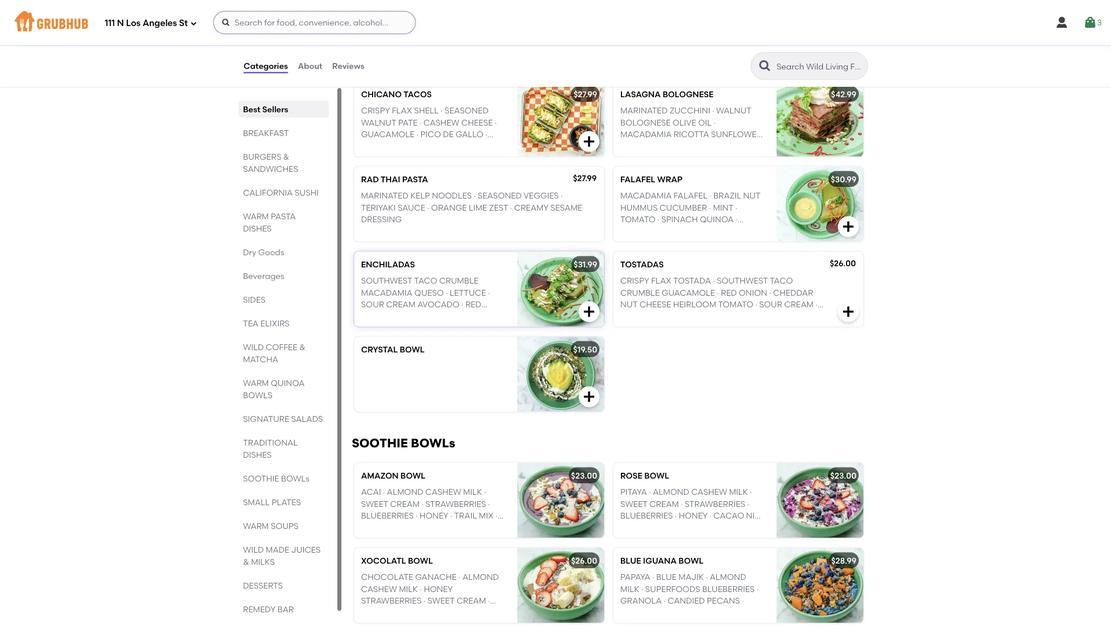 Task type: locate. For each thing, give the bounding box(es) containing it.
veggies up the pumpkinseed
[[621, 56, 656, 66]]

1 horizontal spatial nut
[[744, 191, 761, 201]]

tea elixirs tab
[[243, 317, 324, 329]]

1 vertical spatial crumble
[[621, 288, 660, 297]]

bowl up pitaya
[[645, 471, 670, 481]]

taco up "queso"
[[414, 276, 437, 286]]

2 warm from the top
[[243, 378, 269, 388]]

romaine
[[361, 141, 399, 151]]

1 horizontal spatial coco
[[735, 522, 762, 532]]

1 horizontal spatial blue
[[657, 572, 677, 582]]

bolognese up pesto
[[621, 117, 671, 127]]

sour down "de" on the top left of page
[[444, 141, 467, 151]]

1 vertical spatial &
[[299, 342, 306, 352]]

0 vertical spatial blue
[[621, 556, 641, 566]]

flax inside crispy flax tostada · southwest taco crumble guacamole · red onion · cheddar nut cheese heirloom tomato · sour cream · oaxaca sauce
[[651, 276, 672, 286]]

cheddar
[[773, 288, 814, 297]]

southwest inside southwest taco crumble macadamia queso · lettuce · sour cream avocado · red enchilada sauce side of quinoa
[[361, 276, 412, 286]]

flax up pate
[[392, 106, 412, 115]]

1 horizontal spatial crispy
[[621, 276, 649, 286]]

1 horizontal spatial falafel
[[674, 191, 708, 201]]

seeds right pumpkin
[[400, 522, 425, 532]]

remedy bar
[[243, 604, 294, 614]]

$23.00 for pitaya · almond cashew milk · sweet cream · strawberries · blueberries · honey · cacao nibs · chia seeds · rose water · coco shreds
[[831, 471, 857, 481]]

cashew inside crispy flax shell · seasoned walnut pate · cashew cheese · guacamole · pico de gallo · romaine lettuce · sour cream · oaxaca sauce
[[424, 117, 460, 127]]

1 vertical spatial flax
[[651, 276, 672, 286]]

blueberries for chia
[[621, 511, 673, 520]]

sweet inside acai · almond cashew milk · sweet cream · strawberries · blueberries · honey · trail mix · pumpkin seeds · coco shreds
[[361, 499, 388, 509]]

crystal bowl
[[361, 345, 425, 354]]

cashew inside pepita chorizo · cashew cheese · marinated kale · avocado · walnut taco bits · kale chips · veggies · sour cream · pumpkinseed oil · oaxaca sauce
[[694, 21, 730, 30]]

milk inside acai · almond cashew milk · sweet cream · strawberries · blueberries · honey · trail mix · pumpkin seeds · coco shreds
[[463, 487, 482, 497]]

strawberries
[[426, 499, 486, 509], [685, 499, 746, 509], [361, 596, 422, 606]]

0 horizontal spatial bowls
[[281, 474, 310, 483]]

sweet down pitaya
[[621, 499, 648, 509]]

cashew down the chocolate
[[361, 584, 397, 594]]

0 horizontal spatial quinoa
[[271, 378, 305, 388]]

flax for pate
[[392, 106, 412, 115]]

milk inside papaya · blue majik · almond milk · superfoods blueberries · granola · candied pecans
[[621, 584, 640, 594]]

sour
[[662, 56, 685, 66], [444, 141, 467, 151], [361, 299, 384, 309], [760, 299, 783, 309]]

falafel
[[621, 174, 656, 184], [674, 191, 708, 201]]

remedy bar tab
[[243, 603, 324, 615]]

cheese inside crispy flax shell · seasoned walnut pate · cashew cheese · guacamole · pico de gallo · romaine lettuce · sour cream · oaxaca sauce
[[462, 117, 493, 127]]

marinated kelp noodles · seasoned veggies · teriyaki sauce · orange lime zest · creamy sesame dressing
[[361, 191, 583, 224]]

dressing down 'teriyaki'
[[361, 214, 402, 224]]

0 horizontal spatial southwest
[[361, 276, 412, 286]]

strawberries up 'cacao'
[[685, 499, 746, 509]]

1 vertical spatial seasoned
[[478, 191, 522, 201]]

oil inside pepita chorizo · cashew cheese · marinated kale · avocado · walnut taco bits · kale chips · veggies · sour cream · pumpkinseed oil · oaxaca sauce
[[680, 68, 693, 77]]

seeds inside acai · almond cashew milk · sweet cream · strawberries · blueberries · honey · trail mix · pumpkin seeds · coco shreds
[[400, 522, 425, 532]]

crispy down tostadas
[[621, 276, 649, 286]]

1 horizontal spatial pasta
[[402, 174, 428, 184]]

sour inside crispy flax shell · seasoned walnut pate · cashew cheese · guacamole · pico de gallo · romaine lettuce · sour cream · oaxaca sauce
[[444, 141, 467, 151]]

avocado up chips
[[700, 32, 742, 42]]

quinoa down wild coffee & matcha tab
[[271, 378, 305, 388]]

0 vertical spatial avocado
[[700, 32, 742, 42]]

0 horizontal spatial lettuce
[[401, 141, 438, 151]]

wild made juices & milks
[[243, 545, 321, 567]]

spinach down the olives at the top
[[663, 238, 700, 248]]

coco down nibs
[[735, 522, 762, 532]]

rose inside pitaya · almond cashew milk · sweet cream · strawberries · blueberries · honey · cacao nibs · chia seeds · rose water · coco shreds
[[678, 522, 700, 532]]

guacamole inside crispy flax shell · seasoned walnut pate · cashew cheese · guacamole · pico de gallo · romaine lettuce · sour cream · oaxaca sauce
[[361, 129, 415, 139]]

0 horizontal spatial shreds
[[460, 522, 492, 532]]

wrap inside "macadamia falafel · brazil nut hummus cucumber · mint · tomato · spinach quinoa · kalamata olives · garlic ginger dressing spinach wrap · tahini"
[[702, 238, 726, 248]]

1 vertical spatial wrap
[[702, 238, 726, 248]]

0 vertical spatial oaxaca
[[699, 68, 735, 77]]

1 horizontal spatial guacamole
[[662, 288, 715, 297]]

0 vertical spatial crispy
[[361, 106, 390, 115]]

pate
[[398, 117, 418, 127]]

marinated inside marinated zucchini · walnut bolognese olive oil · macadamia ricotta sunflower seed pesto
[[621, 106, 668, 115]]

warm for dishes
[[243, 211, 269, 221]]

cashew inside acai · almond cashew milk · sweet cream · strawberries · blueberries · honey · trail mix · pumpkin seeds · coco shreds
[[425, 487, 461, 497]]

0 vertical spatial veggies
[[621, 56, 656, 66]]

bolognese up zucchini
[[663, 89, 714, 99]]

seasoned for creamy
[[478, 191, 522, 201]]

1 horizontal spatial soothie bowls
[[352, 436, 455, 451]]

lettuce
[[401, 141, 438, 151], [450, 288, 486, 297]]

blue inside papaya · blue majik · almond milk · superfoods blueberries · granola · candied pecans
[[657, 572, 677, 582]]

seasoned inside marinated kelp noodles · seasoned veggies · teriyaki sauce · orange lime zest · creamy sesame dressing
[[478, 191, 522, 201]]

chorizo
[[650, 21, 688, 30]]

bowl
[[400, 345, 425, 354], [401, 471, 426, 481], [645, 471, 670, 481], [408, 556, 433, 566], [679, 556, 704, 566]]

soothie bowls up small plates
[[243, 474, 310, 483]]

dishes up 'dry goods'
[[243, 223, 272, 233]]

strawberries inside pitaya · almond cashew milk · sweet cream · strawberries · blueberries · honey · cacao nibs · chia seeds · rose water · coco shreds
[[685, 499, 746, 509]]

oil up ricotta
[[698, 117, 712, 127]]

1 horizontal spatial cheese
[[640, 299, 671, 309]]

0 vertical spatial shreds
[[460, 522, 492, 532]]

blueberries up chia
[[621, 511, 673, 520]]

sauce down chips
[[737, 68, 765, 77]]

sides tab
[[243, 294, 324, 306]]

sweet inside chocolate ganache · almond cashew milk · honey strawberries · sweet cream · bananas
[[428, 596, 455, 606]]

bowl for rose bowl
[[645, 471, 670, 481]]

1 horizontal spatial oil
[[698, 117, 712, 127]]

0 horizontal spatial veggies
[[524, 191, 559, 201]]

taco inside southwest taco crumble macadamia queso · lettuce · sour cream avocado · red enchilada sauce side of quinoa
[[414, 276, 437, 286]]

seeds right chia
[[647, 522, 672, 532]]

cashew inside pitaya · almond cashew milk · sweet cream · strawberries · blueberries · honey · cacao nibs · chia seeds · rose water · coco shreds
[[692, 487, 727, 497]]

blueberries up pumpkin
[[361, 511, 414, 520]]

cheese up chips
[[732, 21, 764, 30]]

1 horizontal spatial wrap
[[702, 238, 726, 248]]

lettuce up of
[[450, 288, 486, 297]]

seasoned up zest
[[478, 191, 522, 201]]

cashew up "de" on the top left of page
[[424, 117, 460, 127]]

lettuce down pico
[[401, 141, 438, 151]]

0 horizontal spatial coco
[[431, 522, 458, 532]]

0 horizontal spatial oil
[[680, 68, 693, 77]]

1 vertical spatial avocado
[[418, 299, 460, 309]]

nut right brazil
[[744, 191, 761, 201]]

almond right ganache
[[463, 572, 499, 582]]

tomato inside "macadamia falafel · brazil nut hummus cucumber · mint · tomato · spinach quinoa · kalamata olives · garlic ginger dressing spinach wrap · tahini"
[[621, 214, 656, 224]]

red inside southwest taco crumble macadamia queso · lettuce · sour cream avocado · red enchilada sauce side of quinoa
[[466, 299, 482, 309]]

seed
[[621, 141, 641, 151]]

milk up trail
[[463, 487, 482, 497]]

warm for bowls
[[243, 378, 269, 388]]

warm inside warm pasta dishes
[[243, 211, 269, 221]]

cashew up trail
[[425, 487, 461, 497]]

walnut down pepita
[[621, 44, 656, 54]]

0 horizontal spatial crispy
[[361, 106, 390, 115]]

0 horizontal spatial pasta
[[271, 211, 296, 221]]

bowl for crystal bowl
[[400, 345, 425, 354]]

2 vertical spatial quinoa
[[271, 378, 305, 388]]

bowls
[[243, 390, 273, 400]]

soothie bowls up amazon bowl
[[352, 436, 455, 451]]

sour inside pepita chorizo · cashew cheese · marinated kale · avocado · walnut taco bits · kale chips · veggies · sour cream · pumpkinseed oil · oaxaca sauce
[[662, 56, 685, 66]]

coco down trail
[[431, 522, 458, 532]]

los
[[126, 18, 141, 28]]

1 vertical spatial wild
[[243, 545, 264, 555]]

flat
[[361, 4, 381, 14]]

pepita chorizo · cashew cheese · marinated kale · avocado · walnut taco bits · kale chips · veggies · sour cream · pumpkinseed oil · oaxaca sauce
[[621, 21, 765, 77]]

veggies inside marinated kelp noodles · seasoned veggies · teriyaki sauce · orange lime zest · creamy sesame dressing
[[524, 191, 559, 201]]

of
[[460, 311, 471, 321]]

2 coco from the left
[[735, 522, 762, 532]]

0 vertical spatial marinated
[[625, 32, 672, 42]]

red
[[721, 288, 737, 297], [466, 299, 482, 309]]

oil inside marinated zucchini · walnut bolognese olive oil · macadamia ricotta sunflower seed pesto
[[698, 117, 712, 127]]

crispy
[[361, 106, 390, 115], [621, 276, 649, 286]]

dishes inside warm pasta dishes
[[243, 223, 272, 233]]

$23.00 for acai · almond cashew milk · sweet cream · strawberries · blueberries · honey · trail mix · pumpkin seeds · coco shreds
[[571, 471, 597, 481]]

nut inside crispy flax tostada · southwest taco crumble guacamole · red onion · cheddar nut cheese heirloom tomato · sour cream · oaxaca sauce
[[621, 299, 638, 309]]

marinated down lasagna
[[621, 106, 668, 115]]

crumble down tostadas
[[621, 288, 660, 297]]

small
[[243, 497, 270, 507]]

elixirs
[[261, 318, 290, 328]]

signature salads tab
[[243, 413, 324, 425]]

pumpkin
[[361, 522, 398, 532]]

zest
[[489, 203, 508, 212]]

111 n los angeles st
[[105, 18, 188, 28]]

0 vertical spatial flax
[[392, 106, 412, 115]]

blue up superfoods
[[657, 572, 677, 582]]

cream inside pitaya · almond cashew milk · sweet cream · strawberries · blueberries · honey · cacao nibs · chia seeds · rose water · coco shreds
[[650, 499, 679, 509]]

soothie up small
[[243, 474, 279, 483]]

2 southwest from the left
[[717, 276, 768, 286]]

wild inside the wild made juices & milks
[[243, 545, 264, 555]]

honey
[[420, 511, 449, 520], [679, 511, 708, 520], [424, 584, 453, 594]]

0 vertical spatial &
[[283, 152, 289, 162]]

cream inside southwest taco crumble macadamia queso · lettuce · sour cream avocado · red enchilada sauce side of quinoa
[[386, 299, 416, 309]]

honey inside acai · almond cashew milk · sweet cream · strawberries · blueberries · honey · trail mix · pumpkin seeds · coco shreds
[[420, 511, 449, 520]]

$27.99 left lasagna
[[574, 89, 597, 99]]

2 horizontal spatial taco
[[770, 276, 793, 286]]

0 vertical spatial soothie bowls
[[352, 436, 455, 451]]

xocolatl bowl image
[[518, 548, 604, 623]]

reviews button
[[332, 45, 365, 87]]

sweet for pitaya
[[621, 499, 648, 509]]

guacamole
[[361, 129, 415, 139], [662, 288, 715, 297]]

thai
[[381, 174, 400, 184]]

bits
[[683, 44, 700, 54]]

tahini
[[732, 238, 759, 248]]

rose up pitaya
[[621, 471, 643, 481]]

1 southwest from the left
[[361, 276, 412, 286]]

blueberries
[[361, 511, 414, 520], [621, 511, 673, 520], [702, 584, 755, 594]]

coco
[[431, 522, 458, 532], [735, 522, 762, 532]]

1 vertical spatial blue
[[657, 572, 677, 582]]

blueberries for pumpkin
[[361, 511, 414, 520]]

angeles
[[143, 18, 177, 28]]

coco inside acai · almond cashew milk · sweet cream · strawberries · blueberries · honey · trail mix · pumpkin seeds · coco shreds
[[431, 522, 458, 532]]

sauce up rad thai pasta
[[399, 153, 426, 162]]

1 vertical spatial tomato
[[718, 299, 754, 309]]

cashew up bits
[[694, 21, 730, 30]]

0 horizontal spatial blue
[[621, 556, 641, 566]]

0 horizontal spatial nut
[[621, 299, 638, 309]]

cheese inside crispy flax tostada · southwest taco crumble guacamole · red onion · cheddar nut cheese heirloom tomato · sour cream · oaxaca sauce
[[640, 299, 671, 309]]

1 vertical spatial veggies
[[524, 191, 559, 201]]

seasoned for de
[[445, 106, 489, 115]]

red left onion
[[721, 288, 737, 297]]

0 horizontal spatial red
[[466, 299, 482, 309]]

macadamia
[[621, 129, 672, 139], [621, 191, 672, 201], [361, 288, 413, 297]]

1 horizontal spatial taco
[[658, 44, 681, 54]]

1 horizontal spatial shreds
[[621, 534, 652, 544]]

cheese left the heirloom
[[640, 299, 671, 309]]

sweet down ganache
[[428, 596, 455, 606]]

bowls up amazon bowl
[[411, 436, 455, 451]]

svg image for crispy flax tostada · southwest taco crumble guacamole · red onion · cheddar nut cheese heirloom tomato · sour cream · oaxaca sauce
[[842, 305, 856, 319]]

categories
[[244, 61, 288, 71]]

bowl right the crystal
[[400, 345, 425, 354]]

blueberries inside acai · almond cashew milk · sweet cream · strawberries · blueberries · honey · trail mix · pumpkin seeds · coco shreds
[[361, 511, 414, 520]]

tomato down hummus
[[621, 214, 656, 224]]

1 vertical spatial walnut
[[716, 106, 752, 115]]

soothie up 'amazon'
[[352, 436, 408, 451]]

oil
[[680, 68, 693, 77], [698, 117, 712, 127]]

2 seeds from the left
[[647, 522, 672, 532]]

svg image for crispy flax shell · seasoned walnut pate · cashew cheese · guacamole · pico de gallo · romaine lettuce · sour cream · oaxaca sauce
[[582, 135, 596, 149]]

almond down rose bowl
[[653, 487, 690, 497]]

cheese inside pepita chorizo · cashew cheese · marinated kale · avocado · walnut taco bits · kale chips · veggies · sour cream · pumpkinseed oil · oaxaca sauce
[[732, 21, 764, 30]]

0 vertical spatial dishes
[[243, 223, 272, 233]]

0 horizontal spatial soothie
[[243, 474, 279, 483]]

seasoned
[[445, 106, 489, 115], [478, 191, 522, 201]]

bowl right 'amazon'
[[401, 471, 426, 481]]

chips
[[728, 44, 753, 54]]

1 horizontal spatial soothie
[[352, 436, 408, 451]]

1 vertical spatial dishes
[[243, 450, 272, 460]]

wild inside the wild coffee & matcha
[[243, 342, 264, 352]]

quinoa up garlic
[[700, 214, 734, 224]]

&
[[283, 152, 289, 162], [299, 342, 306, 352], [243, 557, 249, 567]]

1 horizontal spatial lettuce
[[450, 288, 486, 297]]

1 horizontal spatial flax
[[651, 276, 672, 286]]

dressing inside marinated kelp noodles · seasoned veggies · teriyaki sauce · orange lime zest · creamy sesame dressing
[[361, 214, 402, 224]]

1 horizontal spatial seeds
[[647, 522, 672, 532]]

2 vertical spatial &
[[243, 557, 249, 567]]

pasta down california sushi "tab"
[[271, 211, 296, 221]]

dishes down the traditional
[[243, 450, 272, 460]]

quinoa down enchilada
[[361, 323, 395, 333]]

1 seeds from the left
[[400, 522, 425, 532]]

oaxaca down tostadas
[[621, 311, 656, 321]]

marinated inside marinated kelp noodles · seasoned veggies · teriyaki sauce · orange lime zest · creamy sesame dressing
[[361, 191, 409, 201]]

1 vertical spatial red
[[466, 299, 482, 309]]

taco up 'cheddar'
[[770, 276, 793, 286]]

made
[[266, 545, 289, 555]]

& inside the wild made juices & milks
[[243, 557, 249, 567]]

2 dishes from the top
[[243, 450, 272, 460]]

tostadas
[[621, 259, 664, 269]]

rose left "water"
[[678, 522, 700, 532]]

milk inside chocolate ganache · almond cashew milk · honey strawberries · sweet cream · bananas
[[399, 584, 418, 594]]

strawberries inside acai · almond cashew milk · sweet cream · strawberries · blueberries · honey · trail mix · pumpkin seeds · coco shreds
[[426, 499, 486, 509]]

0 horizontal spatial avocado
[[418, 299, 460, 309]]

sour down onion
[[760, 299, 783, 309]]

1 warm from the top
[[243, 211, 269, 221]]

kale
[[674, 32, 694, 42], [706, 44, 726, 54]]

2 wild from the top
[[243, 545, 264, 555]]

ricotta
[[674, 129, 709, 139]]

lime
[[469, 203, 487, 212]]

crumble inside crispy flax tostada · southwest taco crumble guacamole · red onion · cheddar nut cheese heirloom tomato · sour cream · oaxaca sauce
[[621, 288, 660, 297]]

svg image for southwest taco crumble macadamia queso · lettuce · sour cream avocado · red enchilada sauce side of quinoa
[[582, 305, 596, 319]]

pesto
[[643, 141, 669, 151]]

wild
[[243, 342, 264, 352], [243, 545, 264, 555]]

0 vertical spatial guacamole
[[361, 129, 415, 139]]

1 horizontal spatial $23.00
[[831, 471, 857, 481]]

1 vertical spatial warm
[[243, 378, 269, 388]]

1 vertical spatial macadamia
[[621, 191, 672, 201]]

0 vertical spatial oil
[[680, 68, 693, 77]]

chocolate ganache · almond cashew milk · honey strawberries · sweet cream · bananas
[[361, 572, 499, 617]]

tomato inside crispy flax tostada · southwest taco crumble guacamole · red onion · cheddar nut cheese heirloom tomato · sour cream · oaxaca sauce
[[718, 299, 754, 309]]

svg image inside 3 'button'
[[1084, 16, 1098, 30]]

milk up 'cacao'
[[729, 487, 748, 497]]

0 horizontal spatial tomato
[[621, 214, 656, 224]]

cream inside acai · almond cashew milk · sweet cream · strawberries · blueberries · honey · trail mix · pumpkin seeds · coco shreds
[[390, 499, 420, 509]]

sour inside southwest taco crumble macadamia queso · lettuce · sour cream avocado · red enchilada sauce side of quinoa
[[361, 299, 384, 309]]

0 horizontal spatial sweet
[[361, 499, 388, 509]]

& inside burgers & sandwiches
[[283, 152, 289, 162]]

flax down tostadas
[[651, 276, 672, 286]]

honey inside pitaya · almond cashew milk · sweet cream · strawberries · blueberries · honey · cacao nibs · chia seeds · rose water · coco shreds
[[679, 511, 708, 520]]

0 horizontal spatial dressing
[[361, 214, 402, 224]]

blueberries inside pitaya · almond cashew milk · sweet cream · strawberries · blueberries · honey · cacao nibs · chia seeds · rose water · coco shreds
[[621, 511, 673, 520]]

traditional dishes tab
[[243, 437, 324, 461]]

$31.99
[[574, 259, 597, 269]]

small plates tab
[[243, 496, 324, 508]]

svg image
[[1055, 16, 1069, 30], [842, 50, 856, 64], [582, 135, 596, 149], [582, 305, 596, 319], [842, 305, 856, 319]]

2 vertical spatial warm
[[243, 521, 269, 531]]

2 $23.00 from the left
[[831, 471, 857, 481]]

sour inside crispy flax tostada · southwest taco crumble guacamole · red onion · cheddar nut cheese heirloom tomato · sour cream · oaxaca sauce
[[760, 299, 783, 309]]

1 horizontal spatial tomato
[[718, 299, 754, 309]]

oaxaca inside crispy flax shell · seasoned walnut pate · cashew cheese · guacamole · pico de gallo · romaine lettuce · sour cream · oaxaca sauce
[[361, 153, 397, 162]]

warm up bowls
[[243, 378, 269, 388]]

wrap down garlic
[[702, 238, 726, 248]]

crumble inside southwest taco crumble macadamia queso · lettuce · sour cream avocado · red enchilada sauce side of quinoa
[[439, 276, 479, 286]]

matcha
[[243, 354, 278, 364]]

signature salads
[[243, 414, 323, 424]]

gallo
[[456, 129, 484, 139]]

crumble up "queso"
[[439, 276, 479, 286]]

milk down the chocolate
[[399, 584, 418, 594]]

cashew inside chocolate ganache · almond cashew milk · honey strawberries · sweet cream · bananas
[[361, 584, 397, 594]]

signature
[[243, 414, 289, 424]]

sour up enchilada
[[361, 299, 384, 309]]

honey up "water"
[[679, 511, 708, 520]]

avocado inside pepita chorizo · cashew cheese · marinated kale · avocado · walnut taco bits · kale chips · veggies · sour cream · pumpkinseed oil · oaxaca sauce
[[700, 32, 742, 42]]

2 vertical spatial cheese
[[640, 299, 671, 309]]

1 vertical spatial soothie
[[243, 474, 279, 483]]

seasoned inside crispy flax shell · seasoned walnut pate · cashew cheese · guacamole · pico de gallo · romaine lettuce · sour cream · oaxaca sauce
[[445, 106, 489, 115]]

cheese up gallo
[[462, 117, 493, 127]]

1 wild from the top
[[243, 342, 264, 352]]

crispy down chicano
[[361, 106, 390, 115]]

flax
[[392, 106, 412, 115], [651, 276, 672, 286]]

seeds for pumpkin
[[400, 522, 425, 532]]

0 horizontal spatial taco
[[414, 276, 437, 286]]

sauce down kelp
[[398, 203, 425, 212]]

1 vertical spatial $26.00
[[571, 556, 597, 566]]

guacamole inside crispy flax tostada · southwest taco crumble guacamole · red onion · cheddar nut cheese heirloom tomato · sour cream · oaxaca sauce
[[662, 288, 715, 297]]

red up of
[[466, 299, 482, 309]]

milk
[[463, 487, 482, 497], [729, 487, 748, 497], [399, 584, 418, 594], [621, 584, 640, 594]]

sauce down the heirloom
[[658, 311, 686, 321]]

0 horizontal spatial falafel
[[621, 174, 656, 184]]

almond down amazon bowl
[[387, 487, 424, 497]]

·
[[690, 21, 692, 30], [621, 32, 623, 42], [696, 32, 698, 42], [744, 32, 746, 42], [702, 44, 704, 54], [755, 44, 757, 54], [658, 56, 660, 66], [718, 56, 720, 66], [695, 68, 697, 77], [441, 106, 443, 115], [713, 106, 715, 115], [420, 117, 422, 127], [495, 117, 497, 127], [714, 117, 716, 127], [417, 129, 419, 139], [486, 129, 488, 139], [440, 141, 442, 151], [500, 141, 502, 151], [474, 191, 476, 201], [561, 191, 563, 201], [710, 191, 712, 201], [427, 203, 429, 212], [510, 203, 512, 212], [709, 203, 711, 212], [736, 203, 738, 212], [658, 214, 660, 224], [736, 214, 738, 224], [697, 226, 699, 236], [728, 238, 730, 248], [713, 276, 715, 286], [446, 288, 448, 297], [488, 288, 490, 297], [717, 288, 719, 297], [770, 288, 772, 297], [462, 299, 464, 309], [756, 299, 758, 309], [816, 299, 818, 309], [383, 487, 385, 497], [484, 487, 486, 497], [649, 487, 651, 497], [750, 487, 752, 497], [422, 499, 424, 509], [488, 499, 490, 509], [681, 499, 683, 509], [748, 499, 750, 509], [416, 511, 418, 520], [451, 511, 453, 520], [496, 511, 498, 520], [675, 511, 677, 520], [710, 511, 712, 520], [427, 522, 429, 532], [621, 522, 623, 532], [674, 522, 676, 532], [731, 522, 733, 532], [459, 572, 461, 582], [653, 572, 655, 582], [706, 572, 708, 582], [420, 584, 422, 594], [642, 584, 644, 594], [757, 584, 759, 594], [424, 596, 426, 606], [488, 596, 490, 606], [664, 596, 666, 606]]

0 horizontal spatial wrap
[[658, 174, 683, 184]]

enchiladas image
[[518, 252, 604, 327]]

1 horizontal spatial strawberries
[[426, 499, 486, 509]]

1 vertical spatial shreds
[[621, 534, 652, 544]]

svg image
[[1084, 16, 1098, 30], [221, 18, 231, 27], [190, 20, 197, 27], [582, 50, 596, 64], [842, 220, 856, 234], [582, 390, 596, 404]]

wild coffee & matcha tab
[[243, 341, 324, 365]]

falafel up cucumber
[[674, 191, 708, 201]]

1 horizontal spatial sweet
[[428, 596, 455, 606]]

marinated up 'teriyaki'
[[361, 191, 409, 201]]

quinoa inside "macadamia falafel · brazil nut hummus cucumber · mint · tomato · spinach quinoa · kalamata olives · garlic ginger dressing spinach wrap · tahini"
[[700, 214, 734, 224]]

2 vertical spatial walnut
[[361, 117, 397, 127]]

beverages tab
[[243, 270, 324, 282]]

burgers & sandwiches tab
[[243, 151, 324, 175]]

2 horizontal spatial cheese
[[732, 21, 764, 30]]

dishes
[[243, 223, 272, 233], [243, 450, 272, 460]]

oil down bits
[[680, 68, 693, 77]]

1 $23.00 from the left
[[571, 471, 597, 481]]

falafel up hummus
[[621, 174, 656, 184]]

nut inside "macadamia falafel · brazil nut hummus cucumber · mint · tomato · spinach quinoa · kalamata olives · garlic ginger dressing spinach wrap · tahini"
[[744, 191, 761, 201]]

1 horizontal spatial crumble
[[621, 288, 660, 297]]

cream inside chocolate ganache · almond cashew milk · honey strawberries · sweet cream · bananas
[[457, 596, 486, 606]]

0 vertical spatial red
[[721, 288, 737, 297]]

$27.99
[[574, 89, 597, 99], [573, 173, 597, 183]]

marinated for marinated zucchini · walnut bolognese olive oil · macadamia ricotta sunflower seed pesto
[[621, 106, 668, 115]]

milk down papaya
[[621, 584, 640, 594]]

tea
[[243, 318, 259, 328]]

1 vertical spatial falafel
[[674, 191, 708, 201]]

wrap up cucumber
[[658, 174, 683, 184]]

earth
[[383, 4, 410, 14]]

crispy for crispy flax tostada · southwest taco crumble guacamole · red onion · cheddar nut cheese heirloom tomato · sour cream · oaxaca sauce
[[621, 276, 649, 286]]

guacamole up romaine
[[361, 129, 415, 139]]

seeds inside pitaya · almond cashew milk · sweet cream · strawberries · blueberries · honey · cacao nibs · chia seeds · rose water · coco shreds
[[647, 522, 672, 532]]

1 vertical spatial guacamole
[[662, 288, 715, 297]]

strawberries for trail
[[426, 499, 486, 509]]

& up sandwiches
[[283, 152, 289, 162]]

1 horizontal spatial avocado
[[700, 32, 742, 42]]

wild up milks
[[243, 545, 264, 555]]

shreds down chia
[[621, 534, 652, 544]]

ganache
[[415, 572, 457, 582]]

macadamia up pesto
[[621, 129, 672, 139]]

crystal
[[361, 345, 398, 354]]

0 vertical spatial pasta
[[402, 174, 428, 184]]

2 horizontal spatial oaxaca
[[699, 68, 735, 77]]

spinach
[[662, 214, 698, 224], [663, 238, 700, 248]]

shreds down trail
[[460, 522, 492, 532]]

0 vertical spatial nut
[[744, 191, 761, 201]]

bowl up ganache
[[408, 556, 433, 566]]

0 horizontal spatial oaxaca
[[361, 153, 397, 162]]

sauce down "queso"
[[411, 311, 439, 321]]

breakfast tab
[[243, 127, 324, 139]]

strawberries up bananas
[[361, 596, 422, 606]]

1 horizontal spatial rose
[[678, 522, 700, 532]]

strawberries up trail
[[426, 499, 486, 509]]

acai · almond cashew milk · sweet cream · strawberries · blueberries · honey · trail mix · pumpkin seeds · coco shreds
[[361, 487, 498, 532]]

chia
[[625, 522, 645, 532]]

flat earth pizza image
[[518, 0, 604, 72]]

1 dishes from the top
[[243, 223, 272, 233]]

taco
[[658, 44, 681, 54], [414, 276, 437, 286], [770, 276, 793, 286]]

0 vertical spatial bowls
[[411, 436, 455, 451]]

1 coco from the left
[[431, 522, 458, 532]]

red inside crispy flax tostada · southwest taco crumble guacamole · red onion · cheddar nut cheese heirloom tomato · sour cream · oaxaca sauce
[[721, 288, 737, 297]]

1 vertical spatial oil
[[698, 117, 712, 127]]

cucumber
[[660, 203, 707, 212]]

honey left trail
[[420, 511, 449, 520]]

walnut up sunflower
[[716, 106, 752, 115]]

0 vertical spatial kale
[[674, 32, 694, 42]]

kale left chips
[[706, 44, 726, 54]]

crispy flax shell · seasoned walnut pate · cashew cheese · guacamole · pico de gallo · romaine lettuce · sour cream · oaxaca sauce
[[361, 106, 502, 162]]

spinach up the olives at the top
[[662, 214, 698, 224]]

sour down bits
[[662, 56, 685, 66]]

cashew up 'cacao'
[[692, 487, 727, 497]]

blueberries up pecans
[[702, 584, 755, 594]]

oaxaca
[[699, 68, 735, 77], [361, 153, 397, 162], [621, 311, 656, 321]]

crystal bowl image
[[518, 337, 604, 412]]

1 vertical spatial crispy
[[621, 276, 649, 286]]

quinoa
[[700, 214, 734, 224], [361, 323, 395, 333], [271, 378, 305, 388]]

macadamia inside marinated zucchini · walnut bolognese olive oil · macadamia ricotta sunflower seed pesto
[[621, 129, 672, 139]]

2 horizontal spatial &
[[299, 342, 306, 352]]

sauce inside crispy flax shell · seasoned walnut pate · cashew cheese · guacamole · pico de gallo · romaine lettuce · sour cream · oaxaca sauce
[[399, 153, 426, 162]]

sweet
[[361, 499, 388, 509], [621, 499, 648, 509], [428, 596, 455, 606]]

warm inside warm quinoa bowls
[[243, 378, 269, 388]]

& right coffee
[[299, 342, 306, 352]]



Task type: vqa. For each thing, say whether or not it's contained in the screenshot.
the FLAX related to CRUMBLE
yes



Task type: describe. For each thing, give the bounding box(es) containing it.
strawberries for cacao
[[685, 499, 746, 509]]

chicano
[[361, 89, 402, 99]]

wild for &
[[243, 545, 264, 555]]

chocolate
[[361, 572, 413, 582]]

bowl for amazon bowl
[[401, 471, 426, 481]]

southwest inside crispy flax tostada · southwest taco crumble guacamole · red onion · cheddar nut cheese heirloom tomato · sour cream · oaxaca sauce
[[717, 276, 768, 286]]

milks
[[251, 557, 275, 567]]

pumpkinseed
[[621, 68, 678, 77]]

hummus
[[621, 203, 658, 212]]

taco inside crispy flax tostada · southwest taco crumble guacamole · red onion · cheddar nut cheese heirloom tomato · sour cream · oaxaca sauce
[[770, 276, 793, 286]]

small plates
[[243, 497, 301, 507]]

cream inside crispy flax tostada · southwest taco crumble guacamole · red onion · cheddar nut cheese heirloom tomato · sour cream · oaxaca sauce
[[785, 299, 814, 309]]

lettuce eat tacos image
[[777, 0, 864, 72]]

milk inside pitaya · almond cashew milk · sweet cream · strawberries · blueberries · honey · cacao nibs · chia seeds · rose water · coco shreds
[[729, 487, 748, 497]]

$30.99
[[831, 174, 857, 184]]

traditional dishes
[[243, 438, 298, 460]]

reviews
[[332, 61, 365, 71]]

walnut inside crispy flax shell · seasoned walnut pate · cashew cheese · guacamole · pico de gallo · romaine lettuce · sour cream · oaxaca sauce
[[361, 117, 397, 127]]

sandwiches
[[243, 164, 298, 174]]

desserts tab
[[243, 580, 324, 592]]

pitaya
[[621, 487, 647, 497]]

lasagna bolognese image
[[777, 81, 864, 157]]

& inside the wild coffee & matcha
[[299, 342, 306, 352]]

orange
[[431, 203, 467, 212]]

kalamata
[[621, 226, 664, 236]]

iguana
[[643, 556, 677, 566]]

side
[[440, 311, 458, 321]]

mint
[[713, 203, 734, 212]]

breakfast
[[243, 128, 289, 138]]

shell
[[414, 106, 439, 115]]

1 horizontal spatial bowls
[[411, 436, 455, 451]]

3 warm from the top
[[243, 521, 269, 531]]

bar
[[278, 604, 294, 614]]

strawberries inside chocolate ganache · almond cashew milk · honey strawberries · sweet cream · bananas
[[361, 596, 422, 606]]

enchiladas
[[361, 259, 415, 269]]

main navigation navigation
[[0, 0, 1112, 45]]

cream inside crispy flax shell · seasoned walnut pate · cashew cheese · guacamole · pico de gallo · romaine lettuce · sour cream · oaxaca sauce
[[469, 141, 498, 151]]

warm soups tab
[[243, 520, 324, 532]]

tea elixirs
[[243, 318, 290, 328]]

honey for rose
[[679, 511, 708, 520]]

ginger
[[733, 226, 765, 236]]

shreds inside acai · almond cashew milk · sweet cream · strawberries · blueberries · honey · trail mix · pumpkin seeds · coco shreds
[[460, 522, 492, 532]]

$19.50
[[573, 345, 597, 354]]

nibs
[[746, 511, 765, 520]]

plates
[[272, 497, 301, 507]]

oaxaca inside pepita chorizo · cashew cheese · marinated kale · avocado · walnut taco bits · kale chips · veggies · sour cream · pumpkinseed oil · oaxaca sauce
[[699, 68, 735, 77]]

almond inside chocolate ganache · almond cashew milk · honey strawberries · sweet cream · bananas
[[463, 572, 499, 582]]

warm quinoa bowls tab
[[243, 377, 324, 401]]

bolognese inside marinated zucchini · walnut bolognese olive oil · macadamia ricotta sunflower seed pesto
[[621, 117, 671, 127]]

walnut inside marinated zucchini · walnut bolognese olive oil · macadamia ricotta sunflower seed pesto
[[716, 106, 752, 115]]

bowls inside the soothie bowls tab
[[281, 474, 310, 483]]

lasagna
[[621, 89, 661, 99]]

marinated inside pepita chorizo · cashew cheese · marinated kale · avocado · walnut taco bits · kale chips · veggies · sour cream · pumpkinseed oil · oaxaca sauce
[[625, 32, 672, 42]]

taco inside pepita chorizo · cashew cheese · marinated kale · avocado · walnut taco bits · kale chips · veggies · sour cream · pumpkinseed oil · oaxaca sauce
[[658, 44, 681, 54]]

cashew for pepita chorizo · cashew cheese · marinated kale · avocado · walnut taco bits · kale chips · veggies · sour cream · pumpkinseed oil · oaxaca sauce
[[694, 21, 730, 30]]

0 vertical spatial $27.99
[[574, 89, 597, 99]]

almond inside papaya · blue majik · almond milk · superfoods blueberries · granola · candied pecans
[[710, 572, 747, 582]]

garlic
[[701, 226, 731, 236]]

brazil
[[714, 191, 742, 201]]

1 vertical spatial spinach
[[663, 238, 700, 248]]

coco inside pitaya · almond cashew milk · sweet cream · strawberries · blueberries · honey · cacao nibs · chia seeds · rose water · coco shreds
[[735, 522, 762, 532]]

dry goods tab
[[243, 246, 324, 258]]

sauce inside marinated kelp noodles · seasoned veggies · teriyaki sauce · orange lime zest · creamy sesame dressing
[[398, 203, 425, 212]]

tostada
[[674, 276, 711, 286]]

svg image inside the main navigation navigation
[[1055, 16, 1069, 30]]

pizza
[[412, 4, 436, 14]]

sauce inside southwest taco crumble macadamia queso · lettuce · sour cream avocado · red enchilada sauce side of quinoa
[[411, 311, 439, 321]]

veggies inside pepita chorizo · cashew cheese · marinated kale · avocado · walnut taco bits · kale chips · veggies · sour cream · pumpkinseed oil · oaxaca sauce
[[621, 56, 656, 66]]

falafel inside "macadamia falafel · brazil nut hummus cucumber · mint · tomato · spinach quinoa · kalamata olives · garlic ginger dressing spinach wrap · tahini"
[[674, 191, 708, 201]]

burgers
[[243, 152, 281, 162]]

california sushi tab
[[243, 186, 324, 199]]

traditional
[[243, 438, 298, 448]]

blue iguana bowl image
[[777, 548, 864, 623]]

blue iguana bowl
[[621, 556, 704, 566]]

majik
[[679, 572, 704, 582]]

beverages
[[243, 271, 284, 281]]

burgers & sandwiches
[[243, 152, 298, 174]]

oaxaca inside crispy flax tostada · southwest taco crumble guacamole · red onion · cheddar nut cheese heirloom tomato · sour cream · oaxaca sauce
[[621, 311, 656, 321]]

chicano tacos
[[361, 89, 432, 99]]

goods
[[258, 247, 284, 257]]

rose bowl
[[621, 471, 670, 481]]

0 vertical spatial bolognese
[[663, 89, 714, 99]]

water
[[702, 522, 729, 532]]

pepita
[[621, 21, 648, 30]]

1 vertical spatial kale
[[706, 44, 726, 54]]

remedy
[[243, 604, 276, 614]]

coffee
[[266, 342, 297, 352]]

3 button
[[1084, 12, 1102, 33]]

desserts
[[243, 581, 283, 591]]

0 vertical spatial $26.00
[[830, 258, 856, 268]]

best
[[243, 104, 260, 114]]

noodles
[[432, 191, 472, 201]]

sweet for acai
[[361, 499, 388, 509]]

lettuce inside crispy flax shell · seasoned walnut pate · cashew cheese · guacamole · pico de gallo · romaine lettuce · sour cream · oaxaca sauce
[[401, 141, 438, 151]]

lettuce inside southwest taco crumble macadamia queso · lettuce · sour cream avocado · red enchilada sauce side of quinoa
[[450, 288, 486, 297]]

st
[[179, 18, 188, 28]]

dry goods
[[243, 247, 284, 257]]

search icon image
[[758, 59, 772, 73]]

macadamia inside southwest taco crumble macadamia queso · lettuce · sour cream avocado · red enchilada sauce side of quinoa
[[361, 288, 413, 297]]

0 vertical spatial rose
[[621, 471, 643, 481]]

pitaya · almond cashew milk · sweet cream · strawberries · blueberries · honey · cacao nibs · chia seeds · rose water · coco shreds
[[621, 487, 765, 544]]

falafel wrap
[[621, 174, 683, 184]]

teriyaki
[[361, 203, 396, 212]]

about button
[[297, 45, 323, 87]]

about
[[298, 61, 323, 71]]

wild made juices & milks tab
[[243, 544, 324, 568]]

mix
[[479, 511, 494, 520]]

soothie inside tab
[[243, 474, 279, 483]]

marinated for marinated kelp noodles · seasoned veggies · teriyaki sauce · orange lime zest · creamy sesame dressing
[[361, 191, 409, 201]]

salads
[[291, 414, 323, 424]]

rad
[[361, 174, 379, 184]]

crispy flax tostada · southwest taco crumble guacamole · red onion · cheddar nut cheese heirloom tomato · sour cream · oaxaca sauce
[[621, 276, 818, 321]]

sauce inside pepita chorizo · cashew cheese · marinated kale · avocado · walnut taco bits · kale chips · veggies · sour cream · pumpkinseed oil · oaxaca sauce
[[737, 68, 765, 77]]

southwest taco crumble macadamia queso · lettuce · sour cream avocado · red enchilada sauce side of quinoa
[[361, 276, 490, 333]]

quinoa inside southwest taco crumble macadamia queso · lettuce · sour cream avocado · red enchilada sauce side of quinoa
[[361, 323, 395, 333]]

dressing inside "macadamia falafel · brazil nut hummus cucumber · mint · tomato · spinach quinoa · kalamata olives · garlic ginger dressing spinach wrap · tahini"
[[621, 238, 661, 248]]

cream inside pepita chorizo · cashew cheese · marinated kale · avocado · walnut taco bits · kale chips · veggies · sour cream · pumpkinseed oil · oaxaca sauce
[[687, 56, 716, 66]]

0 horizontal spatial $26.00
[[571, 556, 597, 566]]

pasta inside warm pasta dishes
[[271, 211, 296, 221]]

bowl up majik
[[679, 556, 704, 566]]

wild coffee & matcha
[[243, 342, 306, 364]]

shreds inside pitaya · almond cashew milk · sweet cream · strawberries · blueberries · honey · cacao nibs · chia seeds · rose water · coco shreds
[[621, 534, 652, 544]]

amazon bowl image
[[518, 463, 604, 538]]

amazon bowl
[[361, 471, 426, 481]]

enchilada
[[361, 311, 409, 321]]

$42.99
[[832, 89, 857, 99]]

cashew for pitaya · almond cashew milk · sweet cream · strawberries · blueberries · honey · cacao nibs · chia seeds · rose water · coco shreds
[[692, 487, 727, 497]]

categories button
[[243, 45, 289, 87]]

almond inside pitaya · almond cashew milk · sweet cream · strawberries · blueberries · honey · cacao nibs · chia seeds · rose water · coco shreds
[[653, 487, 690, 497]]

flax for crumble
[[651, 276, 672, 286]]

sides
[[243, 295, 266, 305]]

dishes inside traditional dishes
[[243, 450, 272, 460]]

avocado inside southwest taco crumble macadamia queso · lettuce · sour cream avocado · red enchilada sauce side of quinoa
[[418, 299, 460, 309]]

quinoa inside warm quinoa bowls
[[271, 378, 305, 388]]

olive
[[673, 117, 697, 127]]

warm quinoa bowls
[[243, 378, 305, 400]]

1 vertical spatial $27.99
[[573, 173, 597, 183]]

cashew for acai · almond cashew milk · sweet cream · strawberries · blueberries · honey · trail mix · pumpkin seeds · coco shreds
[[425, 487, 461, 497]]

walnut inside pepita chorizo · cashew cheese · marinated kale · avocado · walnut taco bits · kale chips · veggies · sour cream · pumpkinseed oil · oaxaca sauce
[[621, 44, 656, 54]]

lasagna bolognese
[[621, 89, 714, 99]]

heirloom
[[673, 299, 717, 309]]

blueberries inside papaya · blue majik · almond milk · superfoods blueberries · granola · candied pecans
[[702, 584, 755, 594]]

falafel wrap image
[[777, 167, 864, 242]]

warm pasta dishes tab
[[243, 210, 324, 234]]

wild for matcha
[[243, 342, 264, 352]]

best sellers tab
[[243, 103, 324, 115]]

3
[[1098, 18, 1102, 27]]

sauce inside crispy flax tostada · southwest taco crumble guacamole · red onion · cheddar nut cheese heirloom tomato · sour cream · oaxaca sauce
[[658, 311, 686, 321]]

sellers
[[262, 104, 288, 114]]

almond inside acai · almond cashew milk · sweet cream · strawberries · blueberries · honey · trail mix · pumpkin seeds · coco shreds
[[387, 487, 424, 497]]

chicano tacos image
[[518, 81, 604, 157]]

crispy for crispy flax shell · seasoned walnut pate · cashew cheese · guacamole · pico de gallo · romaine lettuce · sour cream · oaxaca sauce
[[361, 106, 390, 115]]

Search for food, convenience, alcohol... search field
[[213, 11, 416, 34]]

acai
[[361, 487, 381, 497]]

trail
[[454, 511, 477, 520]]

rose bowl image
[[777, 463, 864, 538]]

0 horizontal spatial kale
[[674, 32, 694, 42]]

warm soups
[[243, 521, 299, 531]]

soups
[[271, 521, 299, 531]]

honey for coco
[[420, 511, 449, 520]]

soothie bowls tab
[[243, 472, 324, 485]]

soothie bowls inside tab
[[243, 474, 310, 483]]

honey inside chocolate ganache · almond cashew milk · honey strawberries · sweet cream · bananas
[[424, 584, 453, 594]]

seeds for chia
[[647, 522, 672, 532]]

Search Wild Living Foods search field
[[776, 61, 864, 72]]

onion
[[739, 288, 768, 297]]

flat earth pizza
[[361, 4, 436, 14]]

macadamia inside "macadamia falafel · brazil nut hummus cucumber · mint · tomato · spinach quinoa · kalamata olives · garlic ginger dressing spinach wrap · tahini"
[[621, 191, 672, 201]]

dry
[[243, 247, 256, 257]]

0 vertical spatial spinach
[[662, 214, 698, 224]]

bowl for xocolatl bowl
[[408, 556, 433, 566]]

candied
[[668, 596, 705, 606]]

best sellers
[[243, 104, 288, 114]]

pepita chorizo · cashew cheese · marinated kale · avocado · walnut taco bits · kale chips · veggies · sour cream · pumpkinseed oil · oaxaca sauce button
[[614, 0, 864, 77]]



